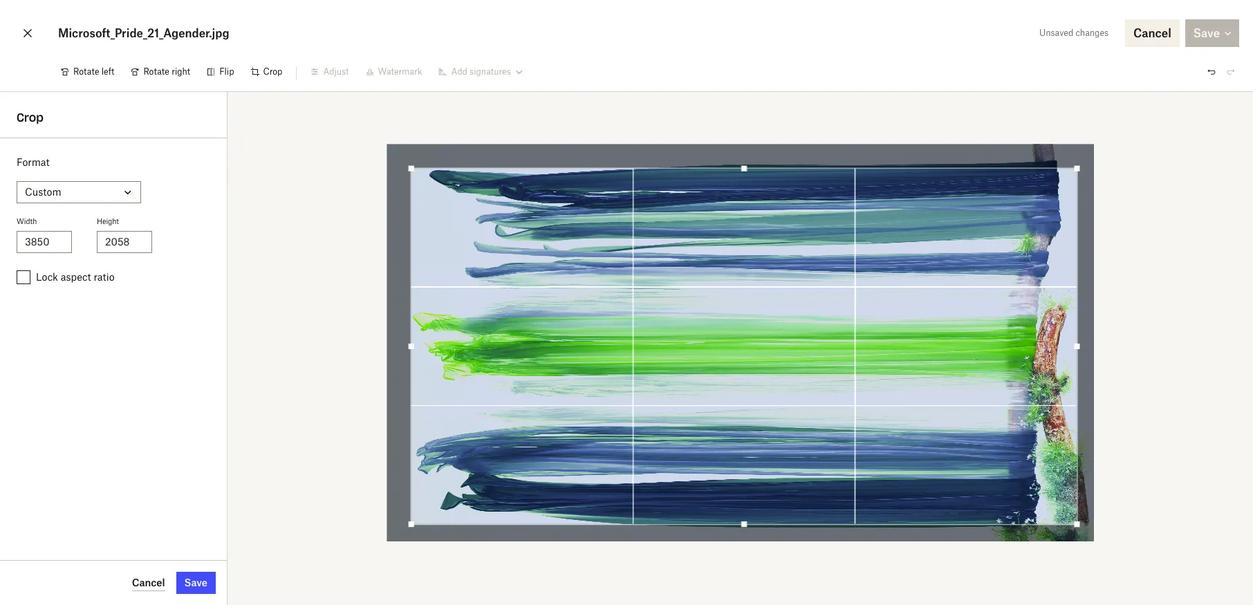 Task type: describe. For each thing, give the bounding box(es) containing it.
lock aspect ratio
[[36, 271, 115, 283]]

format
[[17, 156, 50, 168]]

right
[[172, 66, 190, 77]]

1 vertical spatial cancel
[[132, 577, 165, 588]]

flip
[[219, 66, 234, 77]]

height
[[97, 217, 119, 226]]

lock
[[36, 271, 58, 283]]

width
[[17, 217, 37, 226]]

0 vertical spatial cancel
[[1134, 26, 1172, 40]]

rotate left
[[73, 66, 114, 77]]

left
[[102, 66, 114, 77]]

rotate right
[[143, 66, 190, 77]]

crop button
[[243, 61, 291, 83]]

save
[[184, 577, 208, 589]]

1 vertical spatial cancel button
[[132, 575, 165, 592]]

Format button
[[17, 181, 141, 203]]

Height number field
[[105, 235, 144, 250]]

rotate right button
[[123, 61, 199, 83]]



Task type: locate. For each thing, give the bounding box(es) containing it.
rotate for rotate left
[[73, 66, 99, 77]]

save button
[[176, 572, 216, 594]]

crop inside button
[[263, 66, 283, 77]]

close image
[[19, 22, 36, 44]]

2 rotate from the left
[[143, 66, 169, 77]]

Width number field
[[25, 235, 64, 250]]

cancel button
[[1126, 19, 1180, 47], [132, 575, 165, 592]]

0 horizontal spatial rotate
[[73, 66, 99, 77]]

flip button
[[199, 61, 243, 83]]

cancel
[[1134, 26, 1172, 40], [132, 577, 165, 588]]

rotate left left
[[73, 66, 99, 77]]

cancel button left save button
[[132, 575, 165, 592]]

0 horizontal spatial cancel
[[132, 577, 165, 588]]

1 horizontal spatial rotate
[[143, 66, 169, 77]]

1 horizontal spatial cancel
[[1134, 26, 1172, 40]]

rotate
[[73, 66, 99, 77], [143, 66, 169, 77]]

custom
[[25, 186, 61, 198]]

cancel left save
[[132, 577, 165, 588]]

cancel right changes
[[1134, 26, 1172, 40]]

1 horizontal spatial crop
[[263, 66, 283, 77]]

rotate for rotate right
[[143, 66, 169, 77]]

crop right flip
[[263, 66, 283, 77]]

None field
[[0, 0, 107, 15]]

unsaved
[[1040, 28, 1074, 38]]

1 rotate from the left
[[73, 66, 99, 77]]

0 horizontal spatial cancel button
[[132, 575, 165, 592]]

1 horizontal spatial cancel button
[[1126, 19, 1180, 47]]

rotate left right
[[143, 66, 169, 77]]

ratio
[[94, 271, 115, 283]]

cancel button right changes
[[1126, 19, 1180, 47]]

unsaved changes
[[1040, 28, 1109, 38]]

rotate left button
[[53, 61, 123, 83]]

aspect
[[61, 271, 91, 283]]

0 vertical spatial cancel button
[[1126, 19, 1180, 47]]

changes
[[1076, 28, 1109, 38]]

1 vertical spatial crop
[[17, 111, 44, 125]]

microsoft_pride_21_agender.jpg
[[58, 26, 229, 40]]

crop
[[263, 66, 283, 77], [17, 111, 44, 125]]

crop up format
[[17, 111, 44, 125]]

0 vertical spatial crop
[[263, 66, 283, 77]]

0 horizontal spatial crop
[[17, 111, 44, 125]]



Task type: vqa. For each thing, say whether or not it's contained in the screenshot.
field
yes



